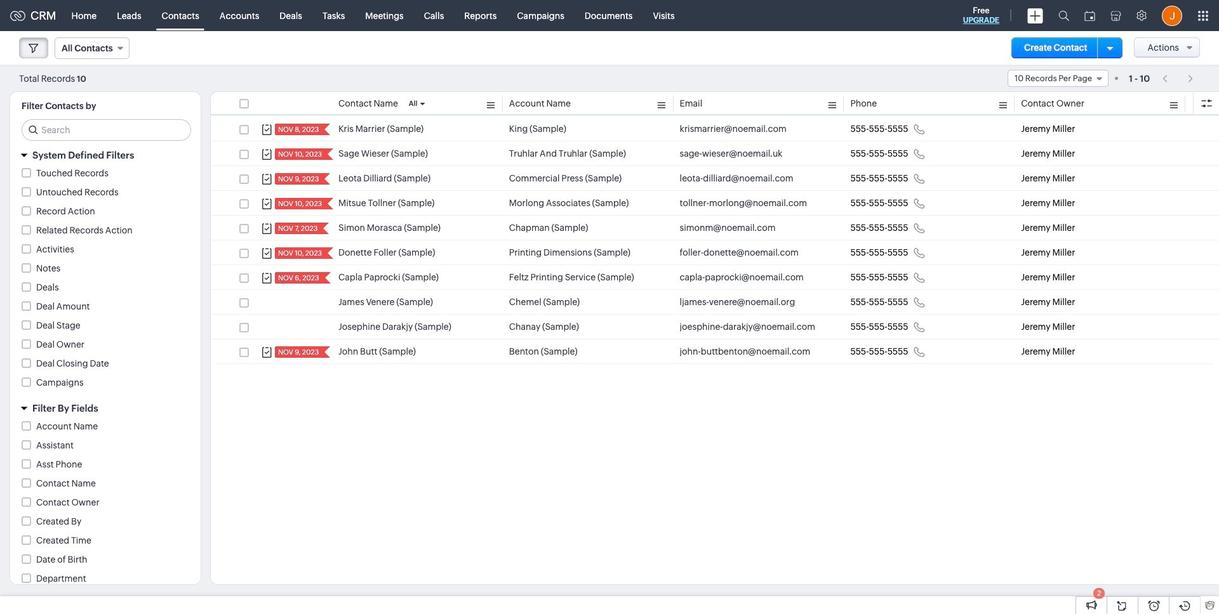 Task type: locate. For each thing, give the bounding box(es) containing it.
profile element
[[1155, 0, 1191, 31]]

navigation
[[1157, 69, 1201, 88]]

create menu element
[[1020, 0, 1051, 31]]

Search text field
[[22, 120, 191, 140]]

profile image
[[1163, 5, 1183, 26]]

None field
[[55, 37, 129, 59], [1008, 70, 1109, 87], [55, 37, 129, 59], [1008, 70, 1109, 87]]

row group
[[211, 117, 1220, 365]]

search element
[[1051, 0, 1077, 31]]

logo image
[[10, 10, 25, 21]]



Task type: vqa. For each thing, say whether or not it's contained in the screenshot.
customize home page
no



Task type: describe. For each thing, give the bounding box(es) containing it.
calendar image
[[1085, 10, 1096, 21]]

create menu image
[[1028, 8, 1044, 23]]

search image
[[1059, 10, 1070, 21]]



